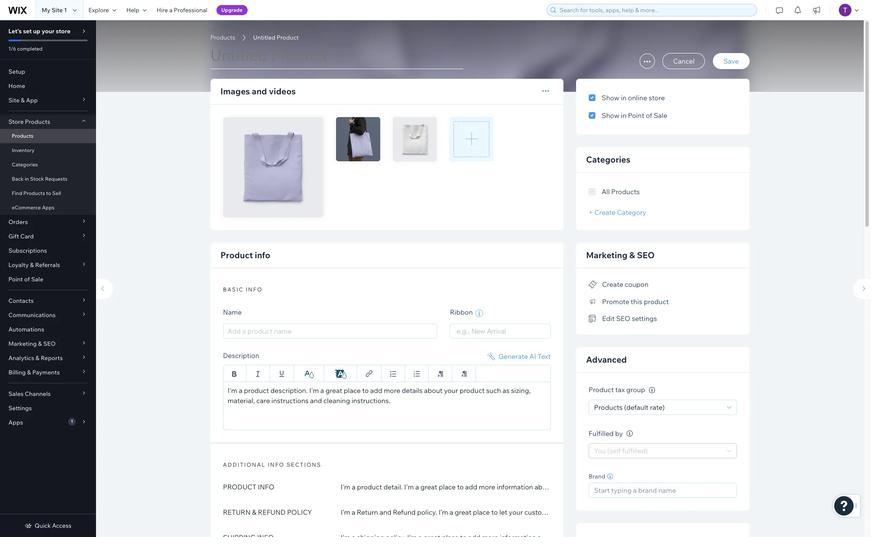 Task type: describe. For each thing, give the bounding box(es) containing it.
product for product tax group
[[589, 386, 614, 394]]

categories inside sidebar element
[[12, 161, 38, 168]]

site & app button
[[0, 93, 96, 107]]

find products to sell
[[12, 190, 61, 196]]

additional info sections
[[223, 461, 322, 468]]

quick access button
[[25, 522, 71, 530]]

text
[[538, 352, 551, 360]]

advanced
[[586, 354, 627, 365]]

communications
[[8, 311, 56, 319]]

marketing inside form
[[586, 250, 628, 260]]

card
[[20, 233, 34, 240]]

fulfilled
[[589, 429, 614, 438]]

categories inside form
[[586, 154, 631, 165]]

1 inside sidebar element
[[71, 419, 73, 424]]

find products to sell link
[[0, 186, 96, 201]]

ribbon
[[450, 308, 474, 317]]

back
[[12, 176, 24, 182]]

product for this
[[644, 297, 669, 306]]

edit
[[602, 314, 615, 323]]

hire a professional link
[[152, 0, 213, 20]]

gift card
[[8, 233, 34, 240]]

requests
[[45, 176, 67, 182]]

ecommerce
[[12, 204, 41, 211]]

point of sale link
[[0, 272, 96, 286]]

settings
[[632, 314, 657, 323]]

product tax group
[[589, 386, 647, 394]]

contacts
[[8, 297, 34, 305]]

products up ecommerce apps
[[23, 190, 45, 196]]

description.
[[271, 386, 308, 395]]

contacts button
[[0, 294, 96, 308]]

marketing inside marketing & seo popup button
[[8, 340, 37, 348]]

products down the product tax group
[[594, 403, 623, 412]]

seo inside button
[[616, 314, 631, 323]]

promote coupon image
[[589, 281, 597, 289]]

your inside sidebar element
[[42, 27, 54, 35]]

hire
[[157, 6, 168, 14]]

1 horizontal spatial product
[[460, 386, 485, 395]]

explore
[[88, 6, 109, 14]]

billing & payments button
[[0, 365, 96, 380]]

point inside sidebar element
[[8, 276, 23, 283]]

of inside form
[[646, 111, 652, 120]]

store
[[8, 118, 24, 126]]

Untitled Product text field
[[210, 46, 463, 69]]

sales channels
[[8, 390, 51, 398]]

and inside the i'm a product description. i'm a great place to add more details about your product such as sizing, material, care instructions and cleaning instructions.
[[310, 396, 322, 405]]

instructions
[[272, 396, 309, 405]]

site & app
[[8, 96, 38, 104]]

sale inside sidebar element
[[31, 276, 43, 283]]

you (self fulfilled)
[[594, 447, 648, 455]]

back in stock requests
[[12, 176, 67, 182]]

show for show in online store
[[602, 94, 620, 102]]

loyalty
[[8, 261, 29, 269]]

let's
[[8, 27, 22, 35]]

all products
[[602, 187, 640, 196]]

products inside popup button
[[25, 118, 50, 126]]

store inside form
[[649, 94, 665, 102]]

great
[[326, 386, 342, 395]]

gift
[[8, 233, 19, 240]]

marketing & seo button
[[0, 337, 96, 351]]

home
[[8, 82, 25, 90]]

images
[[221, 86, 250, 96]]

more
[[384, 386, 400, 395]]

Search for tools, apps, help & more... field
[[557, 4, 755, 16]]

sizing,
[[511, 386, 531, 395]]

in for point
[[621, 111, 627, 120]]

0 vertical spatial create
[[595, 208, 616, 217]]

product info
[[221, 250, 270, 261]]

professional
[[174, 6, 208, 14]]

& for site & app dropdown button
[[21, 96, 25, 104]]

promote this product
[[602, 297, 669, 306]]

sales
[[8, 390, 23, 398]]

& for marketing & seo popup button
[[38, 340, 42, 348]]

show in point of sale
[[602, 111, 668, 120]]

upgrade button
[[216, 5, 248, 15]]

to inside sidebar element
[[46, 190, 51, 196]]

your inside the i'm a product description. i'm a great place to add more details about your product such as sizing, material, care instructions and cleaning instructions.
[[444, 386, 458, 395]]

& for loyalty & referrals 'dropdown button'
[[30, 261, 34, 269]]

stock
[[30, 176, 44, 182]]

cleaning
[[324, 396, 350, 405]]

ecommerce apps
[[12, 204, 55, 211]]

product for product info
[[221, 250, 253, 261]]

analytics & reports button
[[0, 351, 96, 365]]

sale inside form
[[654, 111, 668, 120]]

app
[[26, 96, 38, 104]]

return & refund policy
[[223, 508, 312, 516]]

untitled product
[[253, 34, 299, 41]]

automations
[[8, 326, 44, 333]]

basic
[[223, 286, 244, 293]]

in for online
[[621, 94, 627, 102]]

generate
[[499, 352, 528, 360]]

form containing images and videos
[[92, 20, 870, 537]]

& up "coupon"
[[630, 250, 635, 260]]

sidebar element
[[0, 20, 96, 537]]

analytics & reports
[[8, 354, 63, 362]]

generate ai text button
[[486, 351, 551, 361]]

up
[[33, 27, 40, 35]]

description
[[223, 351, 259, 360]]

cancel button
[[663, 53, 705, 69]]

all
[[602, 187, 610, 196]]

let's set up your store
[[8, 27, 71, 35]]

+ create category button
[[589, 208, 647, 217]]

channels
[[25, 390, 51, 398]]

billing & payments
[[8, 369, 60, 376]]

settings link
[[0, 401, 96, 415]]

hire a professional
[[157, 6, 208, 14]]

gift card button
[[0, 229, 96, 244]]

0 vertical spatial and
[[252, 86, 267, 96]]

info for product
[[255, 250, 270, 261]]

place
[[344, 386, 361, 395]]

seo inside popup button
[[43, 340, 56, 348]]

of inside sidebar element
[[24, 276, 30, 283]]

promote image
[[589, 298, 597, 306]]

info tooltip image
[[627, 431, 633, 437]]

back in stock requests link
[[0, 172, 96, 186]]

& for analytics & reports popup button
[[36, 354, 39, 362]]

loyalty & referrals
[[8, 261, 60, 269]]

i'm a product description. i'm a great place to add more details about your product such as sizing, material, care instructions and cleaning instructions.
[[228, 386, 531, 405]]

1 horizontal spatial product
[[277, 34, 299, 41]]

communications button
[[0, 308, 96, 322]]

2 i'm from the left
[[309, 386, 319, 395]]

products up inventory
[[12, 133, 33, 139]]

sales channels button
[[0, 387, 96, 401]]

category
[[617, 208, 647, 217]]

edit seo settings button
[[589, 313, 657, 325]]

find
[[12, 190, 22, 196]]

details
[[402, 386, 423, 395]]

store products button
[[0, 115, 96, 129]]



Task type: vqa. For each thing, say whether or not it's contained in the screenshot.
Man On The Run
no



Task type: locate. For each thing, give the bounding box(es) containing it.
0 horizontal spatial store
[[56, 27, 71, 35]]

to
[[46, 190, 51, 196], [362, 386, 369, 395]]

0 horizontal spatial of
[[24, 276, 30, 283]]

your right the up
[[42, 27, 54, 35]]

store down my site 1
[[56, 27, 71, 35]]

products right store
[[25, 118, 50, 126]]

1 vertical spatial seo
[[616, 314, 631, 323]]

in for stock
[[25, 176, 29, 182]]

product inside button
[[644, 297, 669, 306]]

product
[[644, 297, 669, 306], [244, 386, 269, 395], [460, 386, 485, 395]]

product up basic
[[221, 250, 253, 261]]

sale down "show in online store"
[[654, 111, 668, 120]]

save
[[724, 57, 739, 65]]

1 horizontal spatial a
[[239, 386, 243, 395]]

1 horizontal spatial marketing
[[586, 250, 628, 260]]

2 vertical spatial info
[[268, 461, 285, 468]]

point down online
[[628, 111, 645, 120]]

2 horizontal spatial product
[[589, 386, 614, 394]]

create inside button
[[602, 280, 624, 289]]

0 horizontal spatial site
[[8, 96, 19, 104]]

save button
[[713, 53, 750, 69]]

1 horizontal spatial sale
[[654, 111, 668, 120]]

2 horizontal spatial product
[[644, 297, 669, 306]]

1 horizontal spatial of
[[646, 111, 652, 120]]

site down home
[[8, 96, 19, 104]]

your right about
[[444, 386, 458, 395]]

marketing up create coupon button
[[586, 250, 628, 260]]

0 horizontal spatial marketing
[[8, 340, 37, 348]]

fulfilled)
[[623, 447, 648, 455]]

access
[[52, 522, 71, 530]]

0 horizontal spatial i'm
[[228, 386, 237, 395]]

marketing & seo up create coupon button
[[586, 250, 655, 260]]

a for hire
[[169, 6, 173, 14]]

products down upgrade button
[[210, 34, 235, 41]]

automations link
[[0, 322, 96, 337]]

1 horizontal spatial store
[[649, 94, 665, 102]]

products link down "store products"
[[0, 129, 96, 143]]

1 down settings link
[[71, 419, 73, 424]]

1 vertical spatial product
[[221, 250, 253, 261]]

of down the "loyalty & referrals"
[[24, 276, 30, 283]]

store
[[56, 27, 71, 35], [649, 94, 665, 102]]

marketing & seo inside form
[[586, 250, 655, 260]]

0 vertical spatial products link
[[206, 33, 240, 42]]

a
[[169, 6, 173, 14], [239, 386, 243, 395], [320, 386, 324, 395]]

store right online
[[649, 94, 665, 102]]

inventory
[[12, 147, 35, 153]]

& inside billing & payments popup button
[[27, 369, 31, 376]]

in inside back in stock requests link
[[25, 176, 29, 182]]

subscriptions link
[[0, 244, 96, 258]]

quick access
[[35, 522, 71, 530]]

1 horizontal spatial seo
[[616, 314, 631, 323]]

0 vertical spatial site
[[52, 6, 63, 14]]

of
[[646, 111, 652, 120], [24, 276, 30, 283]]

ai
[[530, 352, 536, 360]]

point of sale
[[8, 276, 43, 283]]

1 vertical spatial show
[[602, 111, 620, 120]]

0 vertical spatial in
[[621, 94, 627, 102]]

product left "tax"
[[589, 386, 614, 394]]

0 horizontal spatial marketing & seo
[[8, 340, 56, 348]]

marketing & seo inside popup button
[[8, 340, 56, 348]]

orders
[[8, 218, 28, 226]]

info up info
[[268, 461, 285, 468]]

1 i'm from the left
[[228, 386, 237, 395]]

1 vertical spatial create
[[602, 280, 624, 289]]

sale
[[654, 111, 668, 120], [31, 276, 43, 283]]

policy
[[287, 508, 312, 516]]

name
[[223, 308, 242, 317]]

false text field
[[223, 382, 551, 430]]

1 vertical spatial in
[[621, 111, 627, 120]]

show for show in point of sale
[[602, 111, 620, 120]]

0 vertical spatial product
[[277, 34, 299, 41]]

& left reports
[[36, 354, 39, 362]]

in down "show in online store"
[[621, 111, 627, 120]]

0 vertical spatial marketing
[[586, 250, 628, 260]]

0 vertical spatial marketing & seo
[[586, 250, 655, 260]]

you
[[594, 447, 606, 455]]

0 horizontal spatial to
[[46, 190, 51, 196]]

0 vertical spatial point
[[628, 111, 645, 120]]

such
[[486, 386, 501, 395]]

as
[[503, 386, 510, 395]]

your
[[42, 27, 54, 35], [444, 386, 458, 395]]

info
[[258, 483, 274, 491]]

1 vertical spatial and
[[310, 396, 322, 405]]

1 vertical spatial sale
[[31, 276, 43, 283]]

0 vertical spatial to
[[46, 190, 51, 196]]

1 vertical spatial store
[[649, 94, 665, 102]]

1 vertical spatial products link
[[0, 129, 96, 143]]

1 vertical spatial your
[[444, 386, 458, 395]]

to inside the i'm a product description. i'm a great place to add more details about your product such as sizing, material, care instructions and cleaning instructions.
[[362, 386, 369, 395]]

0 vertical spatial 1
[[64, 6, 67, 14]]

& inside site & app dropdown button
[[21, 96, 25, 104]]

and left videos
[[252, 86, 267, 96]]

2 vertical spatial in
[[25, 176, 29, 182]]

0 vertical spatial your
[[42, 27, 54, 35]]

basic info
[[223, 286, 263, 293]]

product
[[277, 34, 299, 41], [221, 250, 253, 261], [589, 386, 614, 394]]

1 vertical spatial info
[[246, 286, 263, 293]]

in
[[621, 94, 627, 102], [621, 111, 627, 120], [25, 176, 29, 182]]

info tooltip image
[[649, 387, 655, 393]]

& up analytics & reports
[[38, 340, 42, 348]]

show left online
[[602, 94, 620, 102]]

0 horizontal spatial seo
[[43, 340, 56, 348]]

seo settings image
[[589, 315, 597, 323]]

1 horizontal spatial your
[[444, 386, 458, 395]]

my
[[42, 6, 50, 14]]

categories
[[586, 154, 631, 165], [12, 161, 38, 168]]

0 vertical spatial show
[[602, 94, 620, 102]]

to left add
[[362, 386, 369, 395]]

0 horizontal spatial sale
[[31, 276, 43, 283]]

by
[[615, 429, 623, 438]]

categories up all
[[586, 154, 631, 165]]

a up "material,"
[[239, 386, 243, 395]]

info for additional
[[268, 461, 285, 468]]

store inside sidebar element
[[56, 27, 71, 35]]

(default
[[624, 403, 649, 412]]

show
[[602, 94, 620, 102], [602, 111, 620, 120]]

0 vertical spatial apps
[[42, 204, 55, 211]]

0 vertical spatial sale
[[654, 111, 668, 120]]

0 horizontal spatial product
[[244, 386, 269, 395]]

1 horizontal spatial marketing & seo
[[586, 250, 655, 260]]

a right hire
[[169, 6, 173, 14]]

info for basic
[[246, 286, 263, 293]]

+
[[589, 208, 593, 217]]

1 horizontal spatial products link
[[206, 33, 240, 42]]

1 horizontal spatial to
[[362, 386, 369, 395]]

0 vertical spatial of
[[646, 111, 652, 120]]

referrals
[[35, 261, 60, 269]]

and left cleaning
[[310, 396, 322, 405]]

instructions.
[[352, 396, 391, 405]]

0 vertical spatial info
[[255, 250, 270, 261]]

products (default rate)
[[594, 403, 665, 412]]

& inside marketing & seo popup button
[[38, 340, 42, 348]]

1 vertical spatial of
[[24, 276, 30, 283]]

product up care
[[244, 386, 269, 395]]

0 vertical spatial seo
[[637, 250, 655, 260]]

1 vertical spatial point
[[8, 276, 23, 283]]

cancel
[[673, 57, 695, 65]]

1 horizontal spatial apps
[[42, 204, 55, 211]]

in right back
[[25, 176, 29, 182]]

2 vertical spatial seo
[[43, 340, 56, 348]]

1 horizontal spatial categories
[[586, 154, 631, 165]]

Start typing a brand name field
[[592, 483, 734, 498]]

a left "great"
[[320, 386, 324, 395]]

product right the this
[[644, 297, 669, 306]]

product right untitled
[[277, 34, 299, 41]]

i'm up "material,"
[[228, 386, 237, 395]]

tax
[[616, 386, 625, 394]]

marketing & seo up analytics & reports
[[8, 340, 56, 348]]

point inside form
[[628, 111, 645, 120]]

seo right "edit"
[[616, 314, 631, 323]]

1 horizontal spatial point
[[628, 111, 645, 120]]

i'm left "great"
[[309, 386, 319, 395]]

return
[[223, 508, 251, 516]]

images and videos
[[221, 86, 296, 96]]

info right basic
[[246, 286, 263, 293]]

1/6 completed
[[8, 46, 43, 52]]

Add a product name text field
[[223, 323, 437, 339]]

billing
[[8, 369, 26, 376]]

2 horizontal spatial seo
[[637, 250, 655, 260]]

of down online
[[646, 111, 652, 120]]

products link inside form
[[206, 33, 240, 42]]

1 vertical spatial marketing
[[8, 340, 37, 348]]

brand
[[589, 473, 606, 481]]

set
[[23, 27, 32, 35]]

2 vertical spatial product
[[589, 386, 614, 394]]

rate)
[[650, 403, 665, 412]]

create coupon
[[602, 280, 649, 289]]

1 horizontal spatial and
[[310, 396, 322, 405]]

sale down the "loyalty & referrals"
[[31, 276, 43, 283]]

1 vertical spatial to
[[362, 386, 369, 395]]

1 horizontal spatial i'm
[[309, 386, 319, 395]]

0 horizontal spatial and
[[252, 86, 267, 96]]

marketing up analytics
[[8, 340, 37, 348]]

promote
[[602, 297, 630, 306]]

& right billing
[[27, 369, 31, 376]]

0 horizontal spatial point
[[8, 276, 23, 283]]

1 show from the top
[[602, 94, 620, 102]]

0 horizontal spatial products link
[[0, 129, 96, 143]]

(self
[[608, 447, 621, 455]]

2 horizontal spatial a
[[320, 386, 324, 395]]

products link down upgrade button
[[206, 33, 240, 42]]

a inside hire a professional link
[[169, 6, 173, 14]]

seo up "coupon"
[[637, 250, 655, 260]]

products right all
[[612, 187, 640, 196]]

1 horizontal spatial 1
[[71, 419, 73, 424]]

inventory link
[[0, 143, 96, 158]]

apps down the settings on the bottom left of page
[[8, 419, 23, 426]]

refund
[[258, 508, 286, 516]]

& inside analytics & reports popup button
[[36, 354, 39, 362]]

a for i'm
[[239, 386, 243, 395]]

1 vertical spatial marketing & seo
[[8, 340, 56, 348]]

create right +
[[595, 208, 616, 217]]

& left app
[[21, 96, 25, 104]]

& right 'loyalty'
[[30, 261, 34, 269]]

subscriptions
[[8, 247, 47, 254]]

site inside dropdown button
[[8, 96, 19, 104]]

product info
[[223, 483, 274, 491]]

create up 'promote'
[[602, 280, 624, 289]]

0 horizontal spatial 1
[[64, 6, 67, 14]]

group
[[627, 386, 645, 394]]

create coupon button
[[589, 278, 649, 290]]

about
[[424, 386, 443, 395]]

1 vertical spatial 1
[[71, 419, 73, 424]]

setup link
[[0, 64, 96, 79]]

Select box search field
[[457, 324, 544, 338]]

1/6
[[8, 46, 16, 52]]

apps down 'find products to sell' link
[[42, 204, 55, 211]]

seo down the "automations" "link"
[[43, 340, 56, 348]]

0 horizontal spatial product
[[221, 250, 253, 261]]

& inside loyalty & referrals 'dropdown button'
[[30, 261, 34, 269]]

additional
[[223, 461, 266, 468]]

0 horizontal spatial a
[[169, 6, 173, 14]]

to left sell
[[46, 190, 51, 196]]

show down "show in online store"
[[602, 111, 620, 120]]

home link
[[0, 79, 96, 93]]

0 horizontal spatial categories
[[12, 161, 38, 168]]

site right my
[[52, 6, 63, 14]]

categories down inventory
[[12, 161, 38, 168]]

0 horizontal spatial apps
[[8, 419, 23, 426]]

fulfilled by
[[589, 429, 623, 438]]

0 vertical spatial store
[[56, 27, 71, 35]]

1 vertical spatial apps
[[8, 419, 23, 426]]

point down 'loyalty'
[[8, 276, 23, 283]]

upgrade
[[221, 7, 243, 13]]

1 vertical spatial site
[[8, 96, 19, 104]]

product left the "such"
[[460, 386, 485, 395]]

0 horizontal spatial your
[[42, 27, 54, 35]]

1
[[64, 6, 67, 14], [71, 419, 73, 424]]

form
[[92, 20, 870, 537]]

show in online store
[[602, 94, 665, 102]]

product for a
[[244, 386, 269, 395]]

quick
[[35, 522, 51, 530]]

& for billing & payments popup button
[[27, 369, 31, 376]]

orders button
[[0, 215, 96, 229]]

1 horizontal spatial site
[[52, 6, 63, 14]]

1 right my
[[64, 6, 67, 14]]

info up basic info
[[255, 250, 270, 261]]

in left online
[[621, 94, 627, 102]]

& right 'return'
[[252, 508, 256, 516]]

2 show from the top
[[602, 111, 620, 120]]



